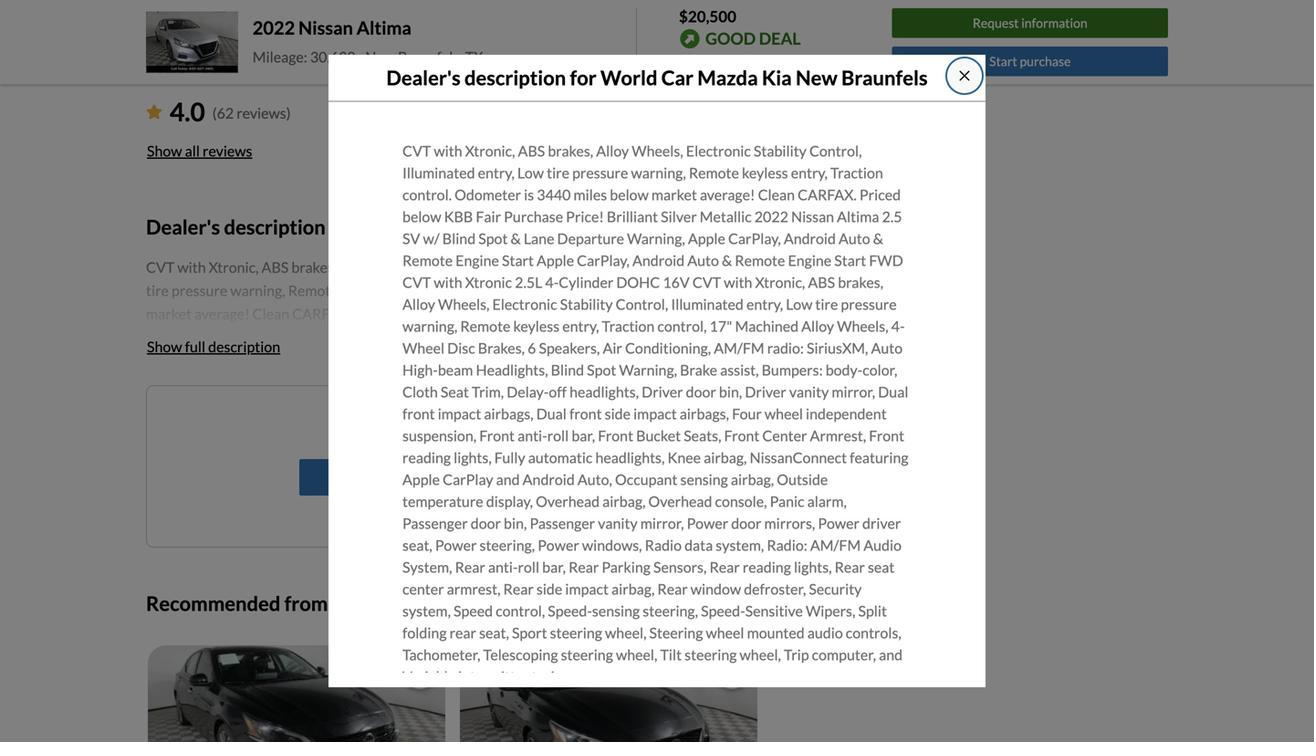 Task type: describe. For each thing, give the bounding box(es) containing it.
1 horizontal spatial start
[[834, 251, 866, 269]]

1 vertical spatial roll
[[518, 558, 539, 576]]

nissan inside cvt with xtronic, abs brakes, alloy wheels, electronic stability control, illuminated entry, low tire pressure warning, remote keyless entry, traction control. odometer is 3440 miles below market average! clean carfax.   priced below kbb fair purchase price! brilliant silver metallic 2022 nissan altima 2.5 sv w/ blind spot & lane departure warning, apple carplay, android auto & remote engine start apple carplay, android auto & remote engine start fwd cvt with xtronic 2.5l 4-cylinder dohc 16v  cvt with xtronic, abs brakes, alloy wheels, electronic stability control, illuminated entry, low tire pressure warning, remote keyless entry, traction control, 17" machined alloy wheels, 4- wheel disc brakes, 6 speakers, air conditioning, am/fm radio: siriusxm, auto high-beam headlights, blind spot warning, brake assist, bumpers: body-color, cloth seat trim, delay-off headlights, driver door bin, driver vanity mirror, dual front impact airbags, dual front side impact airbags, four wheel independent suspension, front anti-roll bar, front bucket seats, front center armrest, front reading lights, fully automatic headlights, knee airbag, nissanconnect featuring apple carplay and android auto, occupant sensing airbag, outside temperature display, overhead airbag, overhead console, panic alarm, passenger door bin, passenger vanity mirror, power door mirrors, power driver seat, power steering, power windows, radio data system, radio: am/fm audio system, rear anti-roll bar, rear parking sensors, rear reading lights, rear seat center armrest, rear side impact airbag, rear window defroster, security system, speed control, speed-sensing steering, speed-sensitive wipers, split folding rear seat, sport steering wheel, steering wheel mounted audio controls, tachometer, telescoping steering wheel, tilt steering wheel, trip computer, and variably intermittent wipers.
[[791, 207, 834, 225]]

1 horizontal spatial below
[[610, 186, 649, 203]]

(62
[[212, 104, 234, 122]]

2 horizontal spatial impact
[[633, 405, 677, 422]]

1 vertical spatial warning,
[[402, 317, 458, 335]]

0 horizontal spatial traction
[[602, 317, 655, 335]]

entry, up odometer
[[478, 164, 515, 181]]

0 vertical spatial 4-
[[545, 273, 559, 291]]

brake
[[680, 361, 717, 379]]

kia
[[762, 66, 792, 89]]

wipers.
[[540, 667, 586, 685]]

1 horizontal spatial seat,
[[479, 624, 509, 641]]

1 vertical spatial android
[[633, 251, 685, 269]]

2023 nissan altima image
[[148, 645, 445, 742]]

center
[[762, 427, 807, 444]]

telescoping
[[483, 646, 558, 663]]

cvt up control.
[[402, 142, 431, 160]]

wheel, left steering
[[605, 624, 647, 641]]

with up 17"
[[724, 273, 752, 291]]

trim,
[[472, 383, 504, 401]]

0 vertical spatial auto
[[839, 229, 870, 247]]

for
[[570, 66, 597, 89]]

0 vertical spatial reviews
[[211, 56, 281, 79]]

automatic
[[528, 448, 593, 466]]

0 horizontal spatial android
[[523, 470, 575, 488]]

1 horizontal spatial abs
[[808, 273, 835, 291]]

cloth
[[402, 383, 438, 401]]

0 horizontal spatial dual
[[536, 405, 567, 422]]

suspension,
[[402, 427, 477, 444]]

1 horizontal spatial blind
[[551, 361, 584, 379]]

0 vertical spatial dual
[[878, 383, 909, 401]]

four
[[732, 405, 762, 422]]

0 horizontal spatial illuminated
[[402, 164, 475, 181]]

0 vertical spatial mirror,
[[832, 383, 875, 401]]

temperature
[[402, 492, 483, 510]]

2 horizontal spatial apple
[[688, 229, 725, 247]]

0 horizontal spatial control,
[[616, 295, 668, 313]]

braunfels,
[[398, 48, 462, 66]]

start inside "button"
[[989, 53, 1017, 69]]

1 horizontal spatial wheels,
[[632, 142, 683, 160]]

1 horizontal spatial tire
[[815, 295, 838, 313]]

1 horizontal spatial low
[[786, 295, 813, 313]]

0 vertical spatial side
[[605, 405, 631, 422]]

metallic
[[700, 207, 752, 225]]

wheel
[[402, 339, 445, 357]]

3 front from the left
[[724, 427, 760, 444]]

0 horizontal spatial this
[[332, 591, 365, 615]]

1 vertical spatial below
[[402, 207, 441, 225]]

1 passenger from the left
[[402, 514, 468, 532]]

3440
[[537, 186, 571, 203]]

defroster,
[[744, 580, 806, 598]]

brakes,
[[478, 339, 525, 357]]

car
[[661, 66, 694, 89]]

$20,500
[[679, 7, 737, 26]]

2 horizontal spatial wheels,
[[837, 317, 889, 335]]

0 horizontal spatial sensing
[[592, 602, 640, 620]]

rear down windows,
[[569, 558, 599, 576]]

radio
[[645, 536, 682, 554]]

purchase
[[504, 207, 563, 225]]

1 horizontal spatial &
[[722, 251, 732, 269]]

0 vertical spatial traction
[[831, 164, 883, 181]]

cvt with xtronic, abs brakes, alloy wheels, electronic stability control, illuminated entry, low tire pressure warning, remote keyless entry, traction control. odometer is 3440 miles below market average! clean carfax.   priced below kbb fair purchase price! brilliant silver metallic 2022 nissan altima 2.5 sv w/ blind spot & lane departure warning, apple carplay, android auto & remote engine start apple carplay, android auto & remote engine start fwd cvt with xtronic 2.5l 4-cylinder dohc 16v  cvt with xtronic, abs brakes, alloy wheels, electronic stability control, illuminated entry, low tire pressure warning, remote keyless entry, traction control, 17" machined alloy wheels, 4- wheel disc brakes, 6 speakers, air conditioning, am/fm radio: siriusxm, auto high-beam headlights, blind spot warning, brake assist, bumpers: body-color, cloth seat trim, delay-off headlights, driver door bin, driver vanity mirror, dual front impact airbags, dual front side impact airbags, four wheel independent suspension, front anti-roll bar, front bucket seats, front center armrest, front reading lights, fully automatic headlights, knee airbag, nissanconnect featuring apple carplay and android auto, occupant sensing airbag, outside temperature display, overhead airbag, overhead console, panic alarm, passenger door bin, passenger vanity mirror, power door mirrors, power driver seat, power steering, power windows, radio data system, radio: am/fm audio system, rear anti-roll bar, rear parking sensors, rear reading lights, rear seat center armrest, rear side impact airbag, rear window defroster, security system, speed control, speed-sensing steering, speed-sensitive wipers, split folding rear seat, sport steering wheel, steering wheel mounted audio controls, tachometer, telescoping steering wheel, tilt steering wheel, trip computer, and variably intermittent wipers.
[[402, 142, 909, 685]]

sport
[[512, 624, 547, 641]]

remote down metallic
[[735, 251, 785, 269]]

remote up "brakes,"
[[460, 317, 511, 335]]

0 vertical spatial steering,
[[480, 536, 535, 554]]

new
[[416, 417, 444, 435]]

2 horizontal spatial door
[[731, 514, 762, 532]]

nissan inside 2022 nissan altima mileage: 30,630 · new braunfels, tx
[[299, 17, 353, 39]]

4 front from the left
[[869, 427, 905, 444]]

new inside dialog
[[796, 66, 838, 89]]

0 vertical spatial spot
[[478, 229, 508, 247]]

intermittent
[[458, 667, 537, 685]]

fair
[[476, 207, 501, 225]]

entry, up speakers, on the top of the page
[[562, 317, 599, 335]]

conditioning,
[[625, 339, 711, 357]]

1 horizontal spatial vanity
[[789, 383, 829, 401]]

show for dealer's
[[147, 337, 182, 355]]

0 horizontal spatial xtronic,
[[465, 142, 515, 160]]

variably
[[402, 667, 455, 685]]

request information
[[973, 15, 1088, 31]]

tilt
[[660, 646, 682, 663]]

airbag, up console,
[[731, 470, 774, 488]]

1 vertical spatial 2022 nissan altima image
[[460, 645, 758, 742]]

$x,xxx
[[679, 55, 728, 73]]

description for dealer's description
[[224, 215, 326, 239]]

me for notify
[[377, 417, 397, 435]]

disc
[[447, 339, 475, 357]]

machined
[[735, 317, 799, 335]]

odometer
[[455, 186, 521, 203]]

0 horizontal spatial start
[[502, 251, 534, 269]]

0 vertical spatial sensing
[[680, 470, 728, 488]]

0 horizontal spatial blind
[[442, 229, 476, 247]]

0 horizontal spatial apple
[[402, 470, 440, 488]]

email
[[424, 468, 459, 486]]

market inside cvt with xtronic, abs brakes, alloy wheels, electronic stability control, illuminated entry, low tire pressure warning, remote keyless entry, traction control. odometer is 3440 miles below market average! clean carfax.   priced below kbb fair purchase price! brilliant silver metallic 2022 nissan altima 2.5 sv w/ blind spot & lane departure warning, apple carplay, android auto & remote engine start apple carplay, android auto & remote engine start fwd cvt with xtronic 2.5l 4-cylinder dohc 16v  cvt with xtronic, abs brakes, alloy wheels, electronic stability control, illuminated entry, low tire pressure warning, remote keyless entry, traction control, 17" machined alloy wheels, 4- wheel disc brakes, 6 speakers, air conditioning, am/fm radio: siriusxm, auto high-beam headlights, blind spot warning, brake assist, bumpers: body-color, cloth seat trim, delay-off headlights, driver door bin, driver vanity mirror, dual front impact airbags, dual front side impact airbags, four wheel independent suspension, front anti-roll bar, front bucket seats, front center armrest, front reading lights, fully automatic headlights, knee airbag, nissanconnect featuring apple carplay and android auto, occupant sensing airbag, outside temperature display, overhead airbag, overhead console, panic alarm, passenger door bin, passenger vanity mirror, power door mirrors, power driver seat, power steering, power windows, radio data system, radio: am/fm audio system, rear anti-roll bar, rear parking sensors, rear reading lights, rear seat center armrest, rear side impact airbag, rear window defroster, security system, speed control, speed-sensing steering, speed-sensitive wipers, split folding rear seat, sport steering wheel, steering wheel mounted audio controls, tachometer, telescoping steering wheel, tilt steering wheel, trip computer, and variably intermittent wipers.
[[652, 186, 697, 203]]

1 horizontal spatial control,
[[810, 142, 862, 160]]

email me button
[[299, 459, 606, 495]]

1 vertical spatial carplay,
[[577, 251, 630, 269]]

notify me of new listings like this one
[[332, 417, 573, 435]]

sv
[[402, 229, 420, 247]]

0 horizontal spatial seat,
[[402, 536, 432, 554]]

driver
[[863, 514, 901, 532]]

show full description
[[147, 337, 280, 355]]

power left windows,
[[538, 536, 579, 554]]

tx
[[465, 48, 483, 66]]

0 vertical spatial headlights,
[[570, 383, 639, 401]]

rear up window
[[710, 558, 740, 576]]

1 horizontal spatial door
[[686, 383, 716, 401]]

2022 inside cvt with xtronic, abs brakes, alloy wheels, electronic stability control, illuminated entry, low tire pressure warning, remote keyless entry, traction control. odometer is 3440 miles below market average! clean carfax.   priced below kbb fair purchase price! brilliant silver metallic 2022 nissan altima 2.5 sv w/ blind spot & lane departure warning, apple carplay, android auto & remote engine start apple carplay, android auto & remote engine start fwd cvt with xtronic 2.5l 4-cylinder dohc 16v  cvt with xtronic, abs brakes, alloy wheels, electronic stability control, illuminated entry, low tire pressure warning, remote keyless entry, traction control, 17" machined alloy wheels, 4- wheel disc brakes, 6 speakers, air conditioning, am/fm radio: siriusxm, auto high-beam headlights, blind spot warning, brake assist, bumpers: body-color, cloth seat trim, delay-off headlights, driver door bin, driver vanity mirror, dual front impact airbags, dual front side impact airbags, four wheel independent suspension, front anti-roll bar, front bucket seats, front center armrest, front reading lights, fully automatic headlights, knee airbag, nissanconnect featuring apple carplay and android auto, occupant sensing airbag, outside temperature display, overhead airbag, overhead console, panic alarm, passenger door bin, passenger vanity mirror, power door mirrors, power driver seat, power steering, power windows, radio data system, radio: am/fm audio system, rear anti-roll bar, rear parking sensors, rear reading lights, rear seat center armrest, rear side impact airbag, rear window defroster, security system, speed control, speed-sensing steering, speed-sensitive wipers, split folding rear seat, sport steering wheel, steering wheel mounted audio controls, tachometer, telescoping steering wheel, tilt steering wheel, trip computer, and variably intermittent wipers.
[[755, 207, 788, 225]]

dealer reviews
[[146, 56, 281, 79]]

2 front from the left
[[569, 405, 602, 422]]

0 horizontal spatial system,
[[402, 602, 451, 620]]

armrest,
[[810, 427, 866, 444]]

0 vertical spatial stability
[[754, 142, 807, 160]]

entry, up carfax.
[[791, 164, 828, 181]]

window
[[691, 580, 741, 598]]

0 vertical spatial alloy
[[596, 142, 629, 160]]

1 vertical spatial stability
[[560, 295, 613, 313]]

2 horizontal spatial &
[[873, 229, 883, 247]]

1 horizontal spatial warning,
[[631, 164, 686, 181]]

0 horizontal spatial side
[[537, 580, 562, 598]]

request information button
[[892, 8, 1168, 38]]

remote up average!
[[689, 164, 739, 181]]

cvt right '16v'
[[693, 273, 721, 291]]

departure
[[557, 229, 624, 247]]

0 vertical spatial android
[[784, 229, 836, 247]]

0 horizontal spatial mirror,
[[640, 514, 684, 532]]

0 vertical spatial system,
[[716, 536, 764, 554]]

below
[[731, 55, 771, 73]]

from
[[284, 591, 328, 615]]

air
[[603, 339, 622, 357]]

1 vertical spatial illuminated
[[671, 295, 744, 313]]

0 vertical spatial warning,
[[627, 229, 685, 247]]

2 driver from the left
[[745, 383, 787, 401]]

1 vertical spatial spot
[[587, 361, 616, 379]]

0 horizontal spatial impact
[[438, 405, 481, 422]]

full
[[185, 337, 205, 355]]

30,630
[[310, 48, 356, 66]]

data
[[685, 536, 713, 554]]

2 overhead from the left
[[648, 492, 712, 510]]

rear right armrest,
[[503, 580, 534, 598]]

bucket
[[636, 427, 681, 444]]

body-
[[826, 361, 863, 379]]

braunfels
[[841, 66, 928, 89]]

1 horizontal spatial roll
[[547, 427, 569, 444]]

information
[[1021, 15, 1088, 31]]

0 horizontal spatial alloy
[[402, 295, 435, 313]]

1 horizontal spatial this
[[522, 417, 546, 435]]

dealer's for dealer's description
[[146, 215, 220, 239]]

entry, up machined
[[747, 295, 783, 313]]

reviews)
[[237, 104, 291, 122]]

mounted
[[747, 624, 805, 641]]

audio
[[808, 624, 843, 641]]

0 horizontal spatial wheels,
[[438, 295, 490, 313]]

airbag, down occupant
[[602, 492, 646, 510]]

show full description button
[[146, 327, 281, 367]]

1 speed- from the left
[[548, 602, 592, 620]]

0 vertical spatial 2022 nissan altima image
[[146, 12, 238, 73]]

auto,
[[578, 470, 612, 488]]

0 vertical spatial bar,
[[572, 427, 595, 444]]

rear up armrest,
[[455, 558, 485, 576]]

assist,
[[720, 361, 759, 379]]

1 vertical spatial headlights,
[[596, 448, 665, 466]]

seats,
[[684, 427, 721, 444]]

miles
[[574, 186, 607, 203]]

1 vertical spatial 4-
[[891, 317, 905, 335]]

high-
[[402, 361, 438, 379]]

altima inside 2022 nissan altima mileage: 30,630 · new braunfels, tx
[[357, 17, 412, 39]]

tachometer,
[[402, 646, 481, 663]]

nissanconnect
[[750, 448, 847, 466]]

0 horizontal spatial pressure
[[572, 164, 628, 181]]

show all reviews
[[147, 142, 252, 160]]

2 front from the left
[[598, 427, 633, 444]]

1 front from the left
[[479, 427, 515, 444]]

airbag, down seats,
[[704, 448, 747, 466]]

panic
[[770, 492, 805, 510]]

1 horizontal spatial am/fm
[[810, 536, 861, 554]]

wheel, down 'mounted'
[[740, 646, 781, 663]]

0 vertical spatial keyless
[[742, 164, 788, 181]]

1 horizontal spatial and
[[879, 646, 903, 663]]

rear up security
[[835, 558, 865, 576]]

remote down 'w/'
[[402, 251, 453, 269]]

knee
[[668, 448, 701, 466]]

0 vertical spatial market
[[774, 55, 820, 73]]

dealer's description
[[146, 215, 326, 239]]

with up control.
[[434, 142, 462, 160]]

16v
[[663, 273, 690, 291]]

description for dealer's description for world car mazda kia new braunfels
[[465, 66, 566, 89]]

dealer
[[369, 591, 426, 615]]

rear down sensors, at the bottom of the page
[[658, 580, 688, 598]]

1 horizontal spatial wheel
[[765, 405, 803, 422]]

power down alarm,
[[818, 514, 860, 532]]

dealer
[[146, 56, 207, 79]]

carplay
[[443, 470, 493, 488]]

1 horizontal spatial electronic
[[686, 142, 751, 160]]

1 horizontal spatial impact
[[565, 580, 609, 598]]

mazda
[[698, 66, 758, 89]]

1 vertical spatial auto
[[687, 251, 719, 269]]

rear
[[450, 624, 476, 641]]

power up data
[[687, 514, 728, 532]]

2 speed- from the left
[[701, 602, 745, 620]]

center
[[402, 580, 444, 598]]

0 horizontal spatial keyless
[[513, 317, 560, 335]]

parking
[[602, 558, 651, 576]]

1 horizontal spatial apple
[[537, 251, 574, 269]]

power up system,
[[435, 536, 477, 554]]



Task type: vqa. For each thing, say whether or not it's contained in the screenshot.
the leftmost Get
no



Task type: locate. For each thing, give the bounding box(es) containing it.
console,
[[715, 492, 767, 510]]

me for email
[[462, 468, 482, 486]]

1 vertical spatial pressure
[[841, 295, 897, 313]]

1 vertical spatial brakes,
[[838, 273, 884, 291]]

brilliant
[[607, 207, 658, 225]]

request
[[973, 15, 1019, 31]]

me left "of"
[[377, 417, 397, 435]]

2022 nissan altima image
[[146, 12, 238, 73], [460, 645, 758, 742]]

apple up temperature
[[402, 470, 440, 488]]

airbag,
[[704, 448, 747, 466], [731, 470, 774, 488], [602, 492, 646, 510], [612, 580, 655, 598]]

market up 'silver'
[[652, 186, 697, 203]]

wheel, left tilt
[[616, 646, 657, 663]]

1 horizontal spatial mirror,
[[832, 383, 875, 401]]

0 horizontal spatial wheel
[[706, 624, 744, 641]]

alloy up the wheel
[[402, 295, 435, 313]]

scroll right image
[[740, 597, 748, 613]]

0 horizontal spatial electronic
[[492, 295, 557, 313]]

1 vertical spatial wheels,
[[438, 295, 490, 313]]

2 vertical spatial android
[[523, 470, 575, 488]]

rear
[[455, 558, 485, 576], [569, 558, 599, 576], [710, 558, 740, 576], [835, 558, 865, 576], [503, 580, 534, 598], [658, 580, 688, 598]]

0 vertical spatial nissan
[[299, 17, 353, 39]]

reading up defroster,
[[743, 558, 791, 576]]

vanity
[[789, 383, 829, 401], [598, 514, 638, 532]]

nissan up 30,630
[[299, 17, 353, 39]]

market down deal
[[774, 55, 820, 73]]

warning, up the wheel
[[402, 317, 458, 335]]

1 front from the left
[[402, 405, 435, 422]]

spot down "air"
[[587, 361, 616, 379]]

reading up email
[[402, 448, 451, 466]]

impact down parking
[[565, 580, 609, 598]]

security
[[809, 580, 862, 598]]

·
[[358, 48, 362, 66]]

1 show from the top
[[147, 142, 182, 160]]

good deal
[[706, 28, 801, 49]]

split
[[858, 602, 887, 620]]

reviews up '4.0 (62 reviews)'
[[211, 56, 281, 79]]

speed- down window
[[701, 602, 745, 620]]

keyless up clean
[[742, 164, 788, 181]]

wheel down scroll right icon
[[706, 624, 744, 641]]

2.5l
[[515, 273, 542, 291]]

and down controls, on the bottom of page
[[879, 646, 903, 663]]

1 vertical spatial xtronic,
[[755, 273, 805, 291]]

steering
[[649, 624, 703, 641]]

lights, up carplay
[[454, 448, 492, 466]]

android down carfax.
[[784, 229, 836, 247]]

warning, down conditioning,
[[619, 361, 677, 379]]

0 vertical spatial anti-
[[518, 427, 547, 444]]

bin, down assist,
[[719, 383, 742, 401]]

description inside button
[[208, 337, 280, 355]]

front
[[402, 405, 435, 422], [569, 405, 602, 422]]

market
[[774, 55, 820, 73], [652, 186, 697, 203]]

featuring
[[850, 448, 909, 466]]

1 vertical spatial warning,
[[619, 361, 677, 379]]

1 driver from the left
[[642, 383, 683, 401]]

0 vertical spatial low
[[517, 164, 544, 181]]

0 horizontal spatial bin,
[[504, 514, 527, 532]]

seat
[[441, 383, 469, 401]]

1 vertical spatial system,
[[402, 602, 451, 620]]

me inside email me button
[[462, 468, 482, 486]]

airbags, down delay-
[[484, 405, 534, 422]]

control, up conditioning,
[[657, 317, 707, 335]]

computer,
[[812, 646, 876, 663]]

steering, down the display,
[[480, 536, 535, 554]]

warning, down 'silver'
[[627, 229, 685, 247]]

nissan
[[299, 17, 353, 39], [791, 207, 834, 225]]

new right kia
[[796, 66, 838, 89]]

warning, up 'silver'
[[631, 164, 686, 181]]

1 vertical spatial keyless
[[513, 317, 560, 335]]

keyless
[[742, 164, 788, 181], [513, 317, 560, 335]]

front
[[479, 427, 515, 444], [598, 427, 633, 444], [724, 427, 760, 444], [869, 427, 905, 444]]

1 horizontal spatial 2022 nissan altima image
[[460, 645, 758, 742]]

0 horizontal spatial 2022
[[253, 17, 295, 39]]

0 horizontal spatial lights,
[[454, 448, 492, 466]]

1 horizontal spatial carplay,
[[728, 229, 781, 247]]

2 passenger from the left
[[530, 514, 595, 532]]

passenger
[[402, 514, 468, 532], [530, 514, 595, 532]]

control, up the sport
[[496, 602, 545, 620]]

1 engine from the left
[[456, 251, 499, 269]]

control,
[[657, 317, 707, 335], [496, 602, 545, 620]]

1 horizontal spatial engine
[[788, 251, 832, 269]]

anti- left one
[[518, 427, 547, 444]]

trip
[[784, 646, 809, 663]]

audio
[[864, 536, 902, 554]]

alloy up miles
[[596, 142, 629, 160]]

headlights,
[[570, 383, 639, 401], [596, 448, 665, 466]]

0 horizontal spatial market
[[652, 186, 697, 203]]

driver down brake
[[642, 383, 683, 401]]

xtronic, up odometer
[[465, 142, 515, 160]]

0 horizontal spatial altima
[[357, 17, 412, 39]]

1 vertical spatial description
[[224, 215, 326, 239]]

1 vertical spatial me
[[462, 468, 482, 486]]

start left fwd
[[834, 251, 866, 269]]

1 vertical spatial steering,
[[643, 602, 698, 620]]

reading
[[402, 448, 451, 466], [743, 558, 791, 576]]

bin, down the display,
[[504, 514, 527, 532]]

1 horizontal spatial steering,
[[643, 602, 698, 620]]

$x,xxx below market
[[679, 55, 820, 73]]

average!
[[700, 186, 755, 203]]

0 vertical spatial wheels,
[[632, 142, 683, 160]]

0 vertical spatial below
[[610, 186, 649, 203]]

mileage:
[[253, 48, 307, 66]]

reviews
[[211, 56, 281, 79], [203, 142, 252, 160]]

this right like
[[522, 417, 546, 435]]

new
[[365, 48, 395, 66], [796, 66, 838, 89]]

scroll left image
[[686, 597, 694, 613]]

0 horizontal spatial overhead
[[536, 492, 600, 510]]

1 vertical spatial lights,
[[794, 558, 832, 576]]

2 show from the top
[[147, 337, 182, 355]]

apple down lane in the left top of the page
[[537, 251, 574, 269]]

0 horizontal spatial speed-
[[548, 602, 592, 620]]

spot down fair
[[478, 229, 508, 247]]

pressure up miles
[[572, 164, 628, 181]]

1 vertical spatial control,
[[496, 602, 545, 620]]

& up fwd
[[873, 229, 883, 247]]

0 horizontal spatial low
[[517, 164, 544, 181]]

mirrors,
[[764, 514, 815, 532]]

side
[[605, 405, 631, 422], [537, 580, 562, 598]]

traction up "air"
[[602, 317, 655, 335]]

& down metallic
[[722, 251, 732, 269]]

0 vertical spatial lights,
[[454, 448, 492, 466]]

electronic down 2.5l
[[492, 295, 557, 313]]

auto
[[839, 229, 870, 247], [687, 251, 719, 269], [871, 339, 903, 357]]

dealer's down "braunfels,"
[[386, 66, 461, 89]]

carplay,
[[728, 229, 781, 247], [577, 251, 630, 269]]

0 horizontal spatial 4-
[[545, 273, 559, 291]]

headlights, down "air"
[[570, 383, 639, 401]]

front up 'featuring'
[[869, 427, 905, 444]]

dohc
[[616, 273, 660, 291]]

sensors,
[[653, 558, 707, 576]]

0 vertical spatial dealer's
[[386, 66, 461, 89]]

2 vertical spatial auto
[[871, 339, 903, 357]]

0 vertical spatial this
[[522, 417, 546, 435]]

1 horizontal spatial dual
[[878, 383, 909, 401]]

illuminated
[[402, 164, 475, 181], [671, 295, 744, 313]]

control.
[[402, 186, 452, 203]]

dealer's
[[386, 66, 461, 89], [146, 215, 220, 239]]

clean
[[758, 186, 795, 203]]

1 horizontal spatial front
[[569, 405, 602, 422]]

1 vertical spatial reading
[[743, 558, 791, 576]]

0 horizontal spatial abs
[[518, 142, 545, 160]]

system, right data
[[716, 536, 764, 554]]

delay-
[[507, 383, 549, 401]]

1 overhead from the left
[[536, 492, 600, 510]]

folding
[[402, 624, 447, 641]]

android up '16v'
[[633, 251, 685, 269]]

fully
[[494, 448, 525, 466]]

occupant
[[615, 470, 678, 488]]

bumpers:
[[762, 361, 823, 379]]

1 vertical spatial anti-
[[488, 558, 518, 576]]

0 horizontal spatial tire
[[547, 164, 570, 181]]

door
[[686, 383, 716, 401], [471, 514, 501, 532], [731, 514, 762, 532]]

purchase
[[1020, 53, 1071, 69]]

passenger up windows,
[[530, 514, 595, 532]]

1 horizontal spatial lights,
[[794, 558, 832, 576]]

impact down the seat
[[438, 405, 481, 422]]

2 vertical spatial alloy
[[801, 317, 834, 335]]

2022 down clean
[[755, 207, 788, 225]]

xtronic, up machined
[[755, 273, 805, 291]]

spot
[[478, 229, 508, 247], [587, 361, 616, 379]]

1 horizontal spatial traction
[[831, 164, 883, 181]]

0 vertical spatial altima
[[357, 17, 412, 39]]

1 vertical spatial this
[[332, 591, 365, 615]]

passenger down temperature
[[402, 514, 468, 532]]

1 horizontal spatial nissan
[[791, 207, 834, 225]]

mirror, up independent
[[832, 383, 875, 401]]

carfax.
[[798, 186, 857, 203]]

0 horizontal spatial vanity
[[598, 514, 638, 532]]

illuminated up 17"
[[671, 295, 744, 313]]

0 vertical spatial brakes,
[[548, 142, 593, 160]]

and up the display,
[[496, 470, 520, 488]]

warning,
[[631, 164, 686, 181], [402, 317, 458, 335]]

0 horizontal spatial am/fm
[[714, 339, 764, 357]]

mirror, up the radio
[[640, 514, 684, 532]]

0 vertical spatial wheel
[[765, 405, 803, 422]]

controls,
[[846, 624, 902, 641]]

show left full
[[147, 337, 182, 355]]

1 airbags, from the left
[[484, 405, 534, 422]]

bin,
[[719, 383, 742, 401], [504, 514, 527, 532]]

0 horizontal spatial door
[[471, 514, 501, 532]]

listings
[[447, 417, 493, 435]]

1 horizontal spatial illuminated
[[671, 295, 744, 313]]

reviews inside button
[[203, 142, 252, 160]]

electronic
[[686, 142, 751, 160], [492, 295, 557, 313]]

2022 nissan altima image down steering
[[460, 645, 758, 742]]

this right from
[[332, 591, 365, 615]]

recommended
[[146, 591, 280, 615]]

dealer's description for world car mazda kia new braunfels dialog
[[329, 55, 986, 742]]

1 vertical spatial seat,
[[479, 624, 509, 641]]

17"
[[710, 317, 732, 335]]

engine down carfax.
[[788, 251, 832, 269]]

0 vertical spatial roll
[[547, 427, 569, 444]]

driver up four
[[745, 383, 787, 401]]

good
[[706, 28, 756, 49]]

with left xtronic
[[434, 273, 462, 291]]

one
[[549, 417, 573, 435]]

0 vertical spatial me
[[377, 417, 397, 435]]

carplay, down metallic
[[728, 229, 781, 247]]

1 horizontal spatial passenger
[[530, 514, 595, 532]]

lights, up security
[[794, 558, 832, 576]]

0 vertical spatial carplay,
[[728, 229, 781, 247]]

altima inside cvt with xtronic, abs brakes, alloy wheels, electronic stability control, illuminated entry, low tire pressure warning, remote keyless entry, traction control. odometer is 3440 miles below market average! clean carfax.   priced below kbb fair purchase price! brilliant silver metallic 2022 nissan altima 2.5 sv w/ blind spot & lane departure warning, apple carplay, android auto & remote engine start apple carplay, android auto & remote engine start fwd cvt with xtronic 2.5l 4-cylinder dohc 16v  cvt with xtronic, abs brakes, alloy wheels, electronic stability control, illuminated entry, low tire pressure warning, remote keyless entry, traction control, 17" machined alloy wheels, 4- wheel disc brakes, 6 speakers, air conditioning, am/fm radio: siriusxm, auto high-beam headlights, blind spot warning, brake assist, bumpers: body-color, cloth seat trim, delay-off headlights, driver door bin, driver vanity mirror, dual front impact airbags, dual front side impact airbags, four wheel independent suspension, front anti-roll bar, front bucket seats, front center armrest, front reading lights, fully automatic headlights, knee airbag, nissanconnect featuring apple carplay and android auto, occupant sensing airbag, outside temperature display, overhead airbag, overhead console, panic alarm, passenger door bin, passenger vanity mirror, power door mirrors, power driver seat, power steering, power windows, radio data system, radio: am/fm audio system, rear anti-roll bar, rear parking sensors, rear reading lights, rear seat center armrest, rear side impact airbag, rear window defroster, security system, speed control, speed-sensing steering, speed-sensitive wipers, split folding rear seat, sport steering wheel, steering wheel mounted audio controls, tachometer, telescoping steering wheel, tilt steering wheel, trip computer, and variably intermittent wipers.
[[837, 207, 879, 225]]

abs up is
[[518, 142, 545, 160]]

apple down metallic
[[688, 229, 725, 247]]

lane
[[524, 229, 554, 247]]

silver
[[661, 207, 697, 225]]

1 horizontal spatial reading
[[743, 558, 791, 576]]

1 horizontal spatial bin,
[[719, 383, 742, 401]]

1 vertical spatial bar,
[[542, 558, 566, 576]]

auto up fwd
[[839, 229, 870, 247]]

system, up folding
[[402, 602, 451, 620]]

door down the display,
[[471, 514, 501, 532]]

altima down priced
[[837, 207, 879, 225]]

door down console,
[[731, 514, 762, 532]]

speed- up telescoping
[[548, 602, 592, 620]]

0 horizontal spatial &
[[511, 229, 521, 247]]

headlights, up occupant
[[596, 448, 665, 466]]

0 vertical spatial control,
[[810, 142, 862, 160]]

star image
[[146, 104, 162, 119]]

0 vertical spatial abs
[[518, 142, 545, 160]]

2 vertical spatial wheels,
[[837, 317, 889, 335]]

wheels, down xtronic
[[438, 295, 490, 313]]

speakers,
[[539, 339, 600, 357]]

close modal dealer's description for world car mazda kia new braunfels image
[[957, 68, 972, 83]]

1 horizontal spatial speed-
[[701, 602, 745, 620]]

impact
[[438, 405, 481, 422], [633, 405, 677, 422], [565, 580, 609, 598]]

2 engine from the left
[[788, 251, 832, 269]]

start down request
[[989, 53, 1017, 69]]

1 vertical spatial dual
[[536, 405, 567, 422]]

1 horizontal spatial 4-
[[891, 317, 905, 335]]

front left bucket
[[598, 427, 633, 444]]

wheels, up siriusxm,
[[837, 317, 889, 335]]

2 horizontal spatial auto
[[871, 339, 903, 357]]

0 horizontal spatial below
[[402, 207, 441, 225]]

entry,
[[478, 164, 515, 181], [791, 164, 828, 181], [747, 295, 783, 313], [562, 317, 599, 335]]

sensitive
[[745, 602, 803, 620]]

altima
[[357, 17, 412, 39], [837, 207, 879, 225]]

2 airbags, from the left
[[680, 405, 729, 422]]

android
[[784, 229, 836, 247], [633, 251, 685, 269], [523, 470, 575, 488]]

2 horizontal spatial android
[[784, 229, 836, 247]]

airbag, down parking
[[612, 580, 655, 598]]

illuminated up control.
[[402, 164, 475, 181]]

world
[[600, 66, 658, 89]]

1 horizontal spatial new
[[796, 66, 838, 89]]

dealer's for dealer's description for world car mazda kia new braunfels
[[386, 66, 461, 89]]

wipers,
[[806, 602, 856, 620]]

cvt down sv
[[402, 273, 431, 291]]

sensing down knee
[[680, 470, 728, 488]]

description inside dialog
[[465, 66, 566, 89]]

brakes, up '3440'
[[548, 142, 593, 160]]

kbb
[[444, 207, 473, 225]]

vanity up windows,
[[598, 514, 638, 532]]

new inside 2022 nissan altima mileage: 30,630 · new braunfels, tx
[[365, 48, 395, 66]]

0 horizontal spatial brakes,
[[548, 142, 593, 160]]

dual down off
[[536, 405, 567, 422]]

wheel
[[765, 405, 803, 422], [706, 624, 744, 641]]

auto up color,
[[871, 339, 903, 357]]

dealer's inside dealer's description for world car mazda kia new braunfels dialog
[[386, 66, 461, 89]]

show for dealer
[[147, 142, 182, 160]]

0 horizontal spatial dealer's
[[146, 215, 220, 239]]

2.5
[[882, 207, 902, 225]]

1 vertical spatial 2022
[[755, 207, 788, 225]]

2 horizontal spatial alloy
[[801, 317, 834, 335]]

0 horizontal spatial nissan
[[299, 17, 353, 39]]

all
[[185, 142, 200, 160]]

power
[[687, 514, 728, 532], [818, 514, 860, 532], [435, 536, 477, 554], [538, 536, 579, 554]]

below up brilliant
[[610, 186, 649, 203]]

1 vertical spatial apple
[[537, 251, 574, 269]]

nissan down carfax.
[[791, 207, 834, 225]]

speed
[[454, 602, 493, 620]]

2022 inside 2022 nissan altima mileage: 30,630 · new braunfels, tx
[[253, 17, 295, 39]]

show all reviews button
[[146, 131, 253, 171]]



